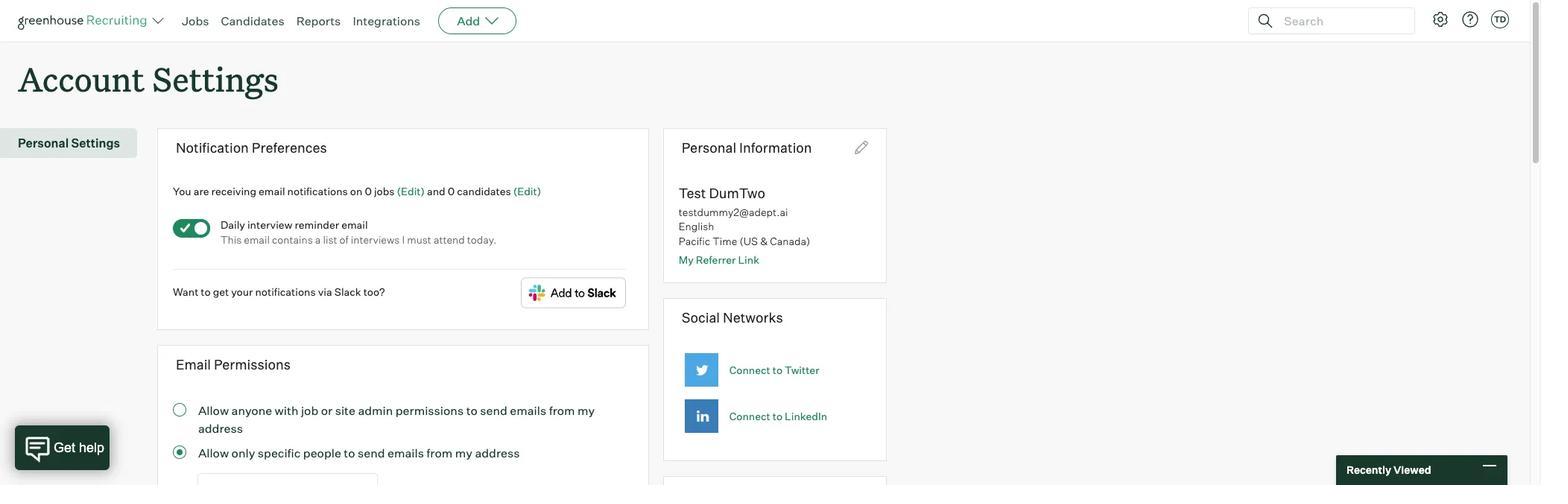 Task type: vqa. For each thing, say whether or not it's contained in the screenshot.
"PURCHASER"
no



Task type: locate. For each thing, give the bounding box(es) containing it.
with
[[275, 403, 298, 418]]

1 horizontal spatial my
[[578, 403, 595, 418]]

allow left anyone at the bottom left of the page
[[198, 403, 229, 418]]

allow inside allow anyone with job or site admin permissions to send emails from my address
[[198, 403, 229, 418]]

linkedin
[[785, 410, 827, 423]]

from
[[549, 403, 575, 418], [427, 445, 453, 460]]

1 horizontal spatial 0
[[448, 185, 455, 197]]

via
[[318, 286, 332, 298]]

0 horizontal spatial (edit) link
[[397, 185, 425, 197]]

settings for account settings
[[152, 57, 279, 101]]

notification preferences
[[176, 139, 327, 156]]

1 connect from the top
[[729, 364, 770, 377]]

1 (edit) from the left
[[397, 185, 425, 197]]

settings down jobs
[[152, 57, 279, 101]]

0 vertical spatial allow
[[198, 403, 229, 418]]

allow left only
[[198, 445, 229, 460]]

0 vertical spatial notifications
[[287, 185, 348, 197]]

notification
[[176, 139, 249, 156]]

to
[[201, 286, 211, 298], [773, 364, 783, 377], [466, 403, 478, 418], [773, 410, 783, 423], [344, 445, 355, 460]]

your
[[231, 286, 253, 298]]

daily
[[220, 219, 245, 231]]

0 vertical spatial emails
[[510, 403, 546, 418]]

(edit) link
[[397, 185, 425, 197], [513, 185, 541, 197]]

integrations
[[353, 13, 420, 28]]

connect to twitter link
[[729, 364, 819, 377]]

my inside allow anyone with job or site admin permissions to send emails from my address
[[578, 403, 595, 418]]

notifications left via
[[255, 286, 316, 298]]

greenhouse recruiting image
[[18, 12, 152, 30]]

1 horizontal spatial emails
[[510, 403, 546, 418]]

1 (edit) link from the left
[[397, 185, 425, 197]]

settings down account
[[71, 136, 120, 151]]

1 vertical spatial emails
[[388, 445, 424, 460]]

notifications
[[287, 185, 348, 197], [255, 286, 316, 298]]

connect for connect to linkedin
[[729, 410, 770, 423]]

personal information
[[682, 139, 812, 156]]

pacific
[[679, 235, 710, 247]]

2 allow from the top
[[198, 445, 229, 460]]

allow for allow anyone with job or site admin permissions to send emails from my address
[[198, 403, 229, 418]]

1 vertical spatial from
[[427, 445, 453, 460]]

from inside allow anyone with job or site admin permissions to send emails from my address
[[549, 403, 575, 418]]

1 horizontal spatial (edit)
[[513, 185, 541, 197]]

1 horizontal spatial (edit) link
[[513, 185, 541, 197]]

email for receiving
[[259, 185, 285, 197]]

email down interview
[[244, 233, 270, 246]]

email
[[176, 356, 211, 373]]

want to get your notifications via slack too?
[[173, 286, 385, 298]]

0 vertical spatial my
[[578, 403, 595, 418]]

1 vertical spatial email
[[341, 219, 368, 231]]

slack
[[334, 286, 361, 298]]

0 horizontal spatial from
[[427, 445, 453, 460]]

0 horizontal spatial settings
[[71, 136, 120, 151]]

referrer
[[696, 254, 736, 266]]

(edit)
[[397, 185, 425, 197], [513, 185, 541, 197]]

1 horizontal spatial personal
[[682, 139, 736, 156]]

test dumtwo testdummy2@adept.ai english pacific time (us & canada) my referrer link
[[679, 185, 810, 266]]

0 horizontal spatial emails
[[388, 445, 424, 460]]

0
[[365, 185, 372, 197], [448, 185, 455, 197]]

0 vertical spatial settings
[[152, 57, 279, 101]]

must
[[407, 233, 431, 246]]

0 vertical spatial send
[[480, 403, 507, 418]]

(edit) link left and
[[397, 185, 425, 197]]

settings for personal settings
[[71, 136, 120, 151]]

networks
[[723, 309, 783, 326]]

contains
[[272, 233, 313, 246]]

(edit) right the candidates
[[513, 185, 541, 197]]

0 horizontal spatial personal
[[18, 136, 69, 151]]

1 horizontal spatial address
[[475, 445, 520, 460]]

0 horizontal spatial (edit)
[[397, 185, 425, 197]]

connect left the twitter
[[729, 364, 770, 377]]

0 vertical spatial email
[[259, 185, 285, 197]]

emails
[[510, 403, 546, 418], [388, 445, 424, 460]]

to left linkedin
[[773, 410, 783, 423]]

reports
[[296, 13, 341, 28]]

0 horizontal spatial my
[[455, 445, 472, 460]]

to left "get"
[[201, 286, 211, 298]]

allow
[[198, 403, 229, 418], [198, 445, 229, 460]]

connect down connect to twitter "link" at the bottom of page
[[729, 410, 770, 423]]

0 right and
[[448, 185, 455, 197]]

my
[[578, 403, 595, 418], [455, 445, 472, 460]]

0 vertical spatial address
[[198, 421, 243, 436]]

address
[[198, 421, 243, 436], [475, 445, 520, 460]]

0 horizontal spatial send
[[358, 445, 385, 460]]

checkmark image
[[180, 223, 191, 233]]

and
[[427, 185, 445, 197]]

integrations link
[[353, 13, 420, 28]]

candidates
[[221, 13, 284, 28]]

1 allow from the top
[[198, 403, 229, 418]]

1 horizontal spatial from
[[549, 403, 575, 418]]

personal for personal settings
[[18, 136, 69, 151]]

social networks
[[682, 309, 783, 326]]

Search text field
[[1280, 10, 1401, 32]]

connect to linkedin link
[[729, 410, 827, 423]]

0 horizontal spatial address
[[198, 421, 243, 436]]

1 vertical spatial allow
[[198, 445, 229, 460]]

1 horizontal spatial settings
[[152, 57, 279, 101]]

1 horizontal spatial send
[[480, 403, 507, 418]]

0 vertical spatial connect
[[729, 364, 770, 377]]

connect
[[729, 364, 770, 377], [729, 410, 770, 423]]

email up of
[[341, 219, 368, 231]]

job
[[301, 403, 318, 418]]

connect to twitter
[[729, 364, 819, 377]]

jobs link
[[182, 13, 209, 28]]

1 vertical spatial connect
[[729, 410, 770, 423]]

2 connect from the top
[[729, 410, 770, 423]]

to left the twitter
[[773, 364, 783, 377]]

to right people
[[344, 445, 355, 460]]

you
[[173, 185, 191, 197]]

account settings
[[18, 57, 279, 101]]

1 vertical spatial settings
[[71, 136, 120, 151]]

receiving
[[211, 185, 256, 197]]

specific
[[258, 445, 301, 460]]

email up interview
[[259, 185, 285, 197]]

time
[[713, 235, 737, 247]]

td button
[[1491, 10, 1509, 28]]

(edit) link right the candidates
[[513, 185, 541, 197]]

0 vertical spatial from
[[549, 403, 575, 418]]

1 vertical spatial notifications
[[255, 286, 316, 298]]

send down allow anyone with job or site admin permissions to send emails from my address
[[358, 445, 385, 460]]

daily interview reminder email this email contains a list of interviews i must attend today.
[[220, 219, 497, 246]]

None field
[[198, 474, 377, 485]]

0 right on
[[365, 185, 372, 197]]

my referrer link link
[[679, 254, 759, 266]]

(edit) left and
[[397, 185, 425, 197]]

to right permissions
[[466, 403, 478, 418]]

social
[[682, 309, 720, 326]]

send right permissions
[[480, 403, 507, 418]]

only
[[231, 445, 255, 460]]

1 vertical spatial send
[[358, 445, 385, 460]]

candidates
[[457, 185, 511, 197]]

notifications up reminder
[[287, 185, 348, 197]]

add
[[457, 13, 480, 28]]

send
[[480, 403, 507, 418], [358, 445, 385, 460]]

settings
[[152, 57, 279, 101], [71, 136, 120, 151]]

personal
[[18, 136, 69, 151], [682, 139, 736, 156]]

email
[[259, 185, 285, 197], [341, 219, 368, 231], [244, 233, 270, 246]]

0 horizontal spatial 0
[[365, 185, 372, 197]]

personal for personal information
[[682, 139, 736, 156]]



Task type: describe. For each thing, give the bounding box(es) containing it.
allow only specific people to send emails from my address
[[198, 445, 520, 460]]

reports link
[[296, 13, 341, 28]]

send inside allow anyone with job or site admin permissions to send emails from my address
[[480, 403, 507, 418]]

want
[[173, 286, 198, 298]]

td button
[[1488, 7, 1512, 31]]

connect for connect to twitter
[[729, 364, 770, 377]]

to for connect to linkedin
[[773, 410, 783, 423]]

personal settings link
[[18, 134, 131, 152]]

address inside allow anyone with job or site admin permissions to send emails from my address
[[198, 421, 243, 436]]

today.
[[467, 233, 497, 246]]

2 0 from the left
[[448, 185, 455, 197]]

1 vertical spatial my
[[455, 445, 472, 460]]

account
[[18, 57, 145, 101]]

viewed
[[1394, 464, 1431, 476]]

btn-add-to-slack link
[[521, 278, 626, 311]]

2 (edit) link from the left
[[513, 185, 541, 197]]

on
[[350, 185, 362, 197]]

dumtwo
[[709, 185, 765, 201]]

recently
[[1347, 464, 1391, 476]]

canada)
[[770, 235, 810, 247]]

candidates link
[[221, 13, 284, 28]]

you are receiving email notifications on 0 jobs (edit) and 0 candidates (edit)
[[173, 185, 541, 197]]

anyone
[[231, 403, 272, 418]]

notifications for email
[[287, 185, 348, 197]]

are
[[194, 185, 209, 197]]

permissions
[[214, 356, 291, 373]]

admin
[[358, 403, 393, 418]]

allow for allow only specific people to send emails from my address
[[198, 445, 229, 460]]

to inside allow anyone with job or site admin permissions to send emails from my address
[[466, 403, 478, 418]]

1 0 from the left
[[365, 185, 372, 197]]

jobs
[[182, 13, 209, 28]]

a
[[315, 233, 321, 246]]

2 (edit) from the left
[[513, 185, 541, 197]]

email permissions
[[176, 356, 291, 373]]

btn add to slack image
[[521, 278, 626, 309]]

this
[[220, 233, 242, 246]]

get
[[213, 286, 229, 298]]

interviews
[[351, 233, 400, 246]]

2 vertical spatial email
[[244, 233, 270, 246]]

information
[[739, 139, 812, 156]]

twitter
[[785, 364, 819, 377]]

edit image
[[855, 141, 868, 154]]

connect to linkedin
[[729, 410, 827, 423]]

reminder
[[295, 219, 339, 231]]

emails inside allow anyone with job or site admin permissions to send emails from my address
[[510, 403, 546, 418]]

or
[[321, 403, 333, 418]]

attend
[[434, 233, 465, 246]]

of
[[340, 233, 349, 246]]

edit link
[[855, 141, 868, 158]]

interview
[[247, 219, 292, 231]]

allow anyone with job or site admin permissions to send emails from my address
[[198, 403, 595, 436]]

my
[[679, 254, 694, 266]]

(us
[[740, 235, 758, 247]]

permissions
[[396, 403, 464, 418]]

&
[[760, 235, 768, 247]]

add button
[[438, 7, 517, 34]]

testdummy2@adept.ai
[[679, 206, 788, 218]]

recently viewed
[[1347, 464, 1431, 476]]

test
[[679, 185, 706, 201]]

list
[[323, 233, 337, 246]]

too?
[[363, 286, 385, 298]]

people
[[303, 445, 341, 460]]

link
[[738, 254, 759, 266]]

preferences
[[252, 139, 327, 156]]

jobs
[[374, 185, 395, 197]]

email for reminder
[[341, 219, 368, 231]]

to for want to get your notifications via slack too?
[[201, 286, 211, 298]]

td
[[1494, 14, 1506, 25]]

to for connect to twitter
[[773, 364, 783, 377]]

english
[[679, 220, 714, 233]]

configure image
[[1432, 10, 1449, 28]]

site
[[335, 403, 355, 418]]

1 vertical spatial address
[[475, 445, 520, 460]]

personal settings
[[18, 136, 120, 151]]

i
[[402, 233, 405, 246]]

notifications for your
[[255, 286, 316, 298]]



